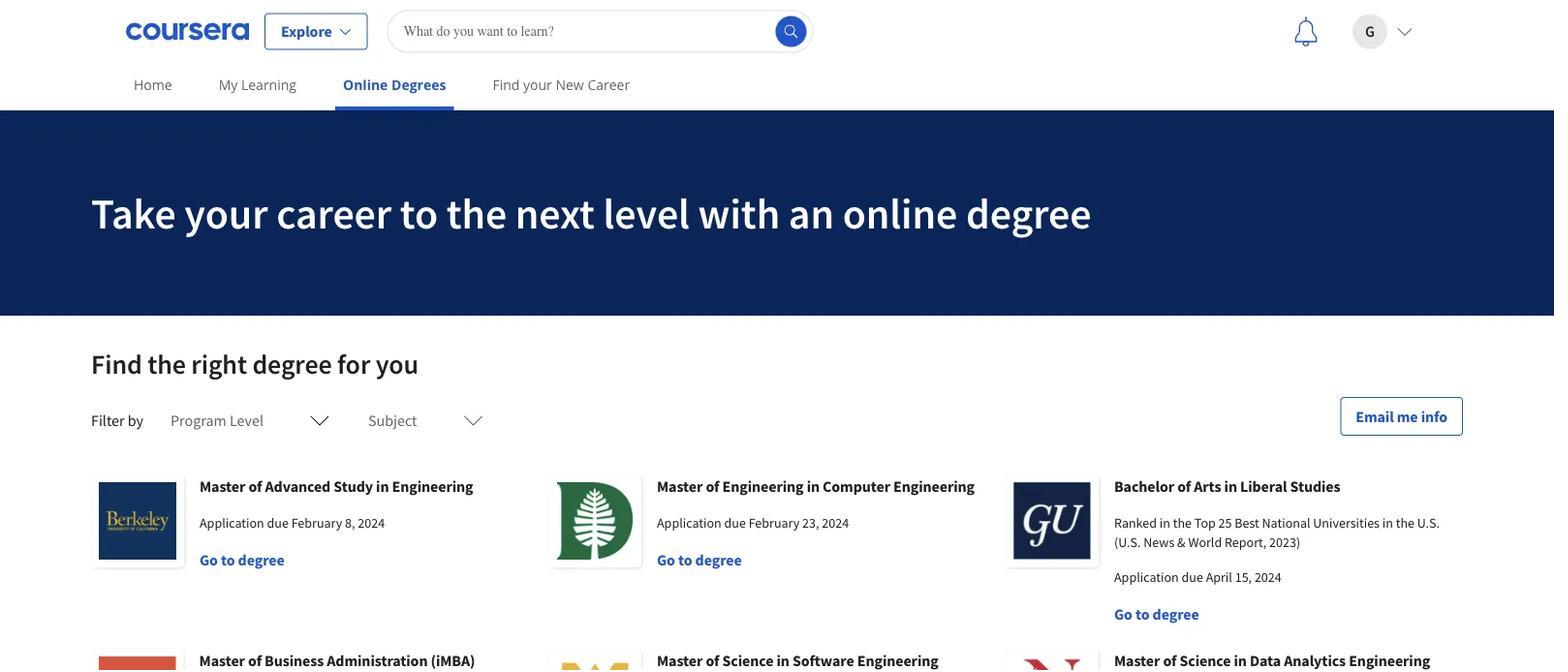 Task type: vqa. For each thing, say whether or not it's contained in the screenshot.
the in
yes



Task type: describe. For each thing, give the bounding box(es) containing it.
ranked in the top 25 best national universities in the u.s. (u.s. news & world report, 2023)
[[1114, 514, 1440, 551]]

bachelor of arts in liberal studies
[[1114, 477, 1340, 496]]

career
[[276, 186, 392, 240]]

your for new
[[523, 76, 552, 94]]

go to degree for advanced
[[200, 550, 284, 570]]

computer
[[823, 477, 890, 496]]

program level
[[171, 411, 263, 430]]

go for master of engineering in computer engineering
[[657, 550, 675, 570]]

application for master of advanced study in engineering
[[200, 514, 264, 532]]

email
[[1356, 407, 1394, 426]]

8,
[[345, 514, 355, 532]]

bachelor
[[1114, 477, 1174, 496]]

u.s.
[[1417, 514, 1440, 532]]

find for find the right degree for you
[[91, 347, 142, 381]]

online
[[343, 76, 388, 94]]

2 horizontal spatial 2024
[[1255, 569, 1282, 586]]

info
[[1421, 407, 1447, 426]]

master for master of advanced study in engineering
[[200, 477, 245, 496]]

subject
[[368, 411, 417, 430]]

my learning link
[[211, 63, 304, 107]]

degrees
[[391, 76, 446, 94]]

the left u.s.
[[1396, 514, 1415, 532]]

g button
[[1337, 0, 1428, 62]]

&
[[1177, 534, 1186, 551]]

level
[[603, 186, 690, 240]]

career
[[588, 76, 630, 94]]

2 engineering from the left
[[722, 477, 804, 496]]

filter by
[[91, 411, 143, 430]]

february for engineering
[[749, 514, 800, 532]]

to down the application due february 8, 2024
[[221, 550, 235, 570]]

application due april 15, 2024
[[1114, 569, 1282, 586]]

find the right degree for you
[[91, 347, 419, 381]]

me
[[1397, 407, 1418, 426]]

find your new career
[[493, 76, 630, 94]]

explore
[[281, 22, 332, 41]]

by
[[128, 411, 143, 430]]

national
[[1262, 514, 1310, 532]]

application due february 8, 2024
[[200, 514, 385, 532]]

of for arts
[[1177, 477, 1191, 496]]

the up &
[[1173, 514, 1192, 532]]

in up 'news'
[[1160, 514, 1170, 532]]

april
[[1206, 569, 1232, 586]]

liberal
[[1240, 477, 1287, 496]]

email me info button
[[1340, 397, 1463, 436]]

in left u.s.
[[1382, 514, 1393, 532]]

2 horizontal spatial go
[[1114, 605, 1132, 624]]

report,
[[1225, 534, 1267, 551]]

best
[[1235, 514, 1259, 532]]

ranked
[[1114, 514, 1157, 532]]

23,
[[802, 514, 819, 532]]

online
[[843, 186, 957, 240]]

to down application due february 23, 2024
[[678, 550, 692, 570]]

application for master of engineering in computer engineering
[[657, 514, 722, 532]]

to down application due april 15, 2024
[[1135, 605, 1150, 624]]

master of advanced study in engineering
[[200, 477, 473, 496]]

world
[[1188, 534, 1222, 551]]

coursera image
[[126, 16, 249, 47]]

the left next
[[446, 186, 507, 240]]

(u.s.
[[1114, 534, 1141, 551]]

next
[[515, 186, 595, 240]]

find your new career link
[[485, 63, 638, 107]]

home link
[[126, 63, 180, 107]]

studies
[[1290, 477, 1340, 496]]

your for career
[[184, 186, 268, 240]]

due for advanced
[[267, 514, 289, 532]]

online degrees
[[343, 76, 446, 94]]

2 horizontal spatial application
[[1114, 569, 1179, 586]]

an
[[788, 186, 834, 240]]

filter
[[91, 411, 125, 430]]



Task type: locate. For each thing, give the bounding box(es) containing it.
application down 'news'
[[1114, 569, 1179, 586]]

for
[[337, 347, 370, 381]]

in right arts
[[1224, 477, 1237, 496]]

0 vertical spatial your
[[523, 76, 552, 94]]

2 horizontal spatial engineering
[[893, 477, 975, 496]]

0 horizontal spatial go to degree
[[200, 550, 284, 570]]

engineering for in
[[392, 477, 473, 496]]

What do you want to learn? text field
[[387, 10, 814, 53]]

0 horizontal spatial engineering
[[392, 477, 473, 496]]

engineering
[[392, 477, 473, 496], [722, 477, 804, 496], [893, 477, 975, 496]]

0 horizontal spatial master
[[200, 477, 245, 496]]

1 horizontal spatial 2024
[[822, 514, 849, 532]]

your left new
[[523, 76, 552, 94]]

of
[[248, 477, 262, 496], [706, 477, 719, 496], [1177, 477, 1191, 496]]

0 horizontal spatial go
[[200, 550, 218, 570]]

15,
[[1235, 569, 1252, 586]]

in up 23,
[[807, 477, 820, 496]]

1 master from the left
[[200, 477, 245, 496]]

0 horizontal spatial application
[[200, 514, 264, 532]]

go to degree down the application due february 8, 2024
[[200, 550, 284, 570]]

take
[[91, 186, 176, 240]]

go right dartmouth college image
[[657, 550, 675, 570]]

of for engineering
[[706, 477, 719, 496]]

program level button
[[159, 397, 341, 444]]

the
[[446, 186, 507, 240], [147, 347, 186, 381], [1173, 514, 1192, 532], [1396, 514, 1415, 532]]

you
[[376, 347, 419, 381]]

explore button
[[265, 13, 368, 50]]

go for master of advanced study in engineering
[[200, 550, 218, 570]]

email me info
[[1356, 407, 1447, 426]]

1 horizontal spatial go to degree
[[657, 550, 742, 570]]

application due february 23, 2024
[[657, 514, 849, 532]]

of for advanced
[[248, 477, 262, 496]]

1 horizontal spatial master
[[657, 477, 703, 496]]

1 horizontal spatial engineering
[[722, 477, 804, 496]]

news
[[1144, 534, 1175, 551]]

1 february from the left
[[291, 514, 342, 532]]

1 vertical spatial your
[[184, 186, 268, 240]]

learning
[[241, 76, 296, 94]]

engineering down subject dropdown button
[[392, 477, 473, 496]]

due down "advanced"
[[267, 514, 289, 532]]

25
[[1218, 514, 1232, 532]]

go to degree for engineering
[[657, 550, 742, 570]]

master up application due february 23, 2024
[[657, 477, 703, 496]]

engineering right computer
[[893, 477, 975, 496]]

your
[[523, 76, 552, 94], [184, 186, 268, 240]]

g
[[1365, 22, 1375, 41]]

0 horizontal spatial of
[[248, 477, 262, 496]]

go down (u.s.
[[1114, 605, 1132, 624]]

find for find your new career
[[493, 76, 520, 94]]

1 horizontal spatial your
[[523, 76, 552, 94]]

top
[[1194, 514, 1216, 532]]

find left new
[[493, 76, 520, 94]]

2 horizontal spatial due
[[1182, 569, 1203, 586]]

1 horizontal spatial find
[[493, 76, 520, 94]]

2 february from the left
[[749, 514, 800, 532]]

2 horizontal spatial go to degree
[[1114, 605, 1199, 624]]

1 of from the left
[[248, 477, 262, 496]]

master
[[200, 477, 245, 496], [657, 477, 703, 496]]

2024 right 8, in the bottom left of the page
[[358, 514, 385, 532]]

of up application due february 23, 2024
[[706, 477, 719, 496]]

take your career to the next level with an online degree
[[91, 186, 1091, 240]]

2023)
[[1269, 534, 1300, 551]]

online degrees link
[[335, 63, 454, 110]]

1 horizontal spatial due
[[724, 514, 746, 532]]

2024 for computer
[[822, 514, 849, 532]]

university of california, berkeley image
[[91, 475, 184, 568]]

go right 'university of california, berkeley' image
[[200, 550, 218, 570]]

level
[[230, 411, 263, 430]]

subject button
[[357, 397, 495, 444]]

with
[[698, 186, 780, 240]]

application right dartmouth college image
[[657, 514, 722, 532]]

application right 'university of california, berkeley' image
[[200, 514, 264, 532]]

application
[[200, 514, 264, 532], [657, 514, 722, 532], [1114, 569, 1179, 586]]

home
[[134, 76, 172, 94]]

master of engineering in computer engineering
[[657, 477, 975, 496]]

2024
[[358, 514, 385, 532], [822, 514, 849, 532], [1255, 569, 1282, 586]]

my
[[219, 76, 238, 94]]

your right take
[[184, 186, 268, 240]]

of left "advanced"
[[248, 477, 262, 496]]

february left 8, in the bottom left of the page
[[291, 514, 342, 532]]

2024 right 15,
[[1255, 569, 1282, 586]]

1 horizontal spatial application
[[657, 514, 722, 532]]

february
[[291, 514, 342, 532], [749, 514, 800, 532]]

2 of from the left
[[706, 477, 719, 496]]

arts
[[1194, 477, 1221, 496]]

1 engineering from the left
[[392, 477, 473, 496]]

go to degree down application due february 23, 2024
[[657, 550, 742, 570]]

due
[[267, 514, 289, 532], [724, 514, 746, 532], [1182, 569, 1203, 586]]

2024 for in
[[358, 514, 385, 532]]

go to degree
[[200, 550, 284, 570], [657, 550, 742, 570], [1114, 605, 1199, 624]]

degree
[[966, 186, 1091, 240], [252, 347, 332, 381], [238, 550, 284, 570], [695, 550, 742, 570], [1153, 605, 1199, 624]]

right
[[191, 347, 247, 381]]

master down program level at the left bottom of the page
[[200, 477, 245, 496]]

the left right at the bottom left of the page
[[147, 347, 186, 381]]

1 horizontal spatial of
[[706, 477, 719, 496]]

2 horizontal spatial of
[[1177, 477, 1191, 496]]

1 vertical spatial find
[[91, 347, 142, 381]]

in
[[376, 477, 389, 496], [807, 477, 820, 496], [1224, 477, 1237, 496], [1160, 514, 1170, 532], [1382, 514, 1393, 532]]

1 horizontal spatial february
[[749, 514, 800, 532]]

program
[[171, 411, 226, 430]]

advanced
[[265, 477, 331, 496]]

2024 right 23,
[[822, 514, 849, 532]]

3 of from the left
[[1177, 477, 1191, 496]]

None search field
[[387, 10, 814, 53]]

2 master from the left
[[657, 477, 703, 496]]

0 horizontal spatial 2024
[[358, 514, 385, 532]]

engineering up application due february 23, 2024
[[722, 477, 804, 496]]

in right study
[[376, 477, 389, 496]]

georgetown university image
[[1006, 475, 1099, 568]]

0 horizontal spatial your
[[184, 186, 268, 240]]

0 horizontal spatial february
[[291, 514, 342, 532]]

0 horizontal spatial find
[[91, 347, 142, 381]]

find up filter by
[[91, 347, 142, 381]]

dartmouth college image
[[548, 475, 641, 568]]

my learning
[[219, 76, 296, 94]]

go
[[200, 550, 218, 570], [657, 550, 675, 570], [1114, 605, 1132, 624]]

engineering for computer
[[893, 477, 975, 496]]

3 engineering from the left
[[893, 477, 975, 496]]

new
[[556, 76, 584, 94]]

to
[[400, 186, 438, 240], [221, 550, 235, 570], [678, 550, 692, 570], [1135, 605, 1150, 624]]

go to degree down application due april 15, 2024
[[1114, 605, 1199, 624]]

of left arts
[[1177, 477, 1191, 496]]

study
[[334, 477, 373, 496]]

find
[[493, 76, 520, 94], [91, 347, 142, 381]]

master for master of engineering in computer engineering
[[657, 477, 703, 496]]

0 horizontal spatial due
[[267, 514, 289, 532]]

0 vertical spatial find
[[493, 76, 520, 94]]

1 horizontal spatial go
[[657, 550, 675, 570]]

due left 23,
[[724, 514, 746, 532]]

universities
[[1313, 514, 1380, 532]]

due left april
[[1182, 569, 1203, 586]]

due for engineering
[[724, 514, 746, 532]]

february for advanced
[[291, 514, 342, 532]]

february left 23,
[[749, 514, 800, 532]]

to right 'career' in the top of the page
[[400, 186, 438, 240]]



